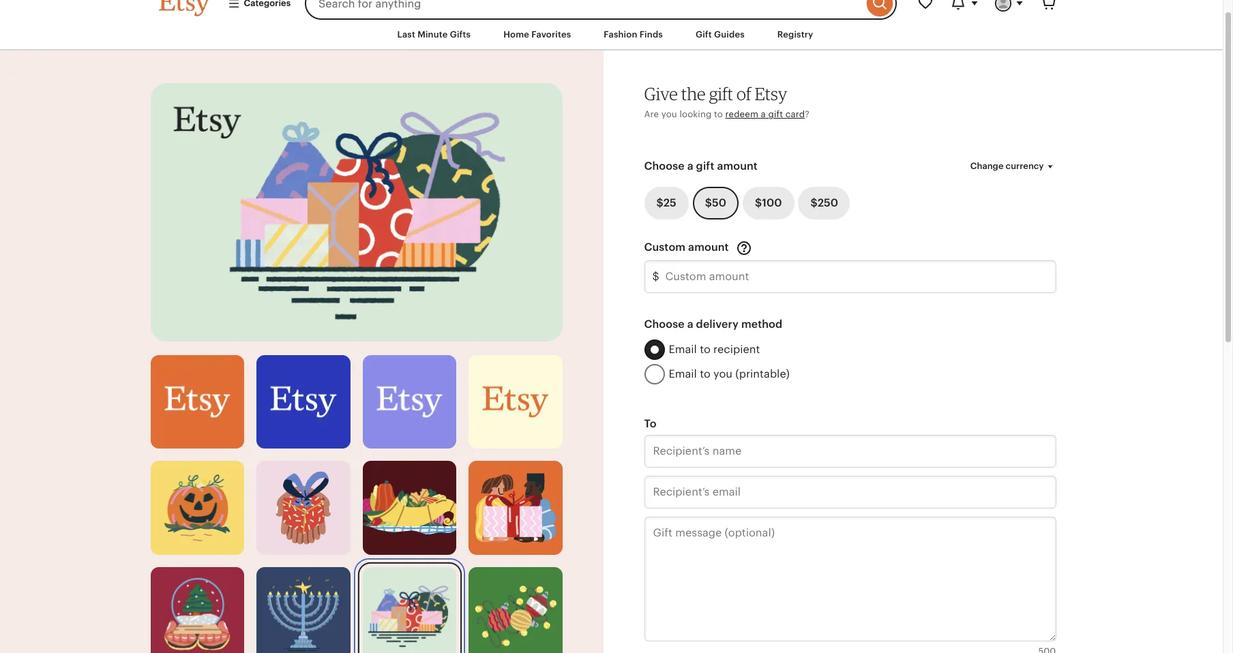 Task type: vqa. For each thing, say whether or not it's contained in the screenshot.
bottom that
no



Task type: locate. For each thing, give the bounding box(es) containing it.
1 vertical spatial to
[[700, 343, 711, 356]]

2 vertical spatial to
[[700, 368, 711, 380]]

0 horizontal spatial you
[[662, 109, 678, 120]]

email to recipient
[[669, 343, 761, 356]]

fashion
[[604, 29, 638, 40]]

2 email from the top
[[669, 368, 697, 380]]

Recipient's email email field
[[645, 476, 1057, 509]]

etsy
[[755, 83, 788, 105]]

a left delivery
[[688, 318, 694, 331]]

gift
[[710, 83, 734, 105], [769, 109, 784, 120], [697, 159, 715, 172]]

fashion finds link
[[594, 23, 674, 47]]

illustration of lit menorah with a star as the center candle flame on a dark blue background with a small etsy logo in white font in the top left corner image
[[257, 568, 350, 654]]

1 choose from the top
[[645, 159, 685, 172]]

to down the choose a delivery method on the right
[[700, 343, 711, 356]]

illustration of hands cradling a snow globe with a green christmas tree and falling snow against a maroon red background with a small etsy logo in white font in the top left corner.. image
[[150, 568, 244, 654]]

gift left the "card" at the right
[[769, 109, 784, 120]]

redeem a gift card link
[[726, 109, 806, 120]]

change
[[971, 161, 1004, 171]]

amount
[[718, 159, 758, 172], [689, 241, 729, 254]]

choose left delivery
[[645, 318, 685, 331]]

0 vertical spatial choose
[[645, 159, 685, 172]]

to for recipient
[[700, 343, 711, 356]]

gift left of
[[710, 83, 734, 105]]

email down the choose a delivery method on the right
[[669, 343, 697, 356]]

choose
[[645, 159, 685, 172], [645, 318, 685, 331]]

etsy logo with orange font on a lavender background image
[[363, 355, 457, 449]]

gift guides
[[696, 29, 745, 40]]

amount right custom
[[689, 241, 729, 254]]

to right 'looking'
[[715, 109, 723, 120]]

gift for of
[[710, 83, 734, 105]]

choose for choose a gift amount
[[645, 159, 685, 172]]

None search field
[[305, 0, 897, 20]]

a down 'looking'
[[688, 159, 694, 172]]

change currency button
[[961, 154, 1067, 179]]

1 vertical spatial illustration of an assortment of multicolored wrapped presents with a light pastel green background and a small etsy logo in white font in the top left corner image
[[363, 568, 457, 654]]

to
[[715, 109, 723, 120], [700, 343, 711, 356], [700, 368, 711, 380]]

gift up $50
[[697, 159, 715, 172]]

menu bar
[[134, 20, 1090, 51]]

you
[[662, 109, 678, 120], [714, 368, 733, 380]]

1 email from the top
[[669, 343, 697, 356]]

2 vertical spatial gift
[[697, 159, 715, 172]]

1 vertical spatial choose
[[645, 318, 685, 331]]

a for choose a gift amount
[[688, 159, 694, 172]]

guides
[[715, 29, 745, 40]]

1 vertical spatial a
[[688, 159, 694, 172]]

amount up $50
[[718, 159, 758, 172]]

illustration of an assortment of multicolored wrapped presents with a light pastel green background and a small etsy logo in white font in the top left corner image
[[150, 83, 563, 342], [363, 568, 457, 654]]

fashion finds
[[604, 29, 663, 40]]

?
[[806, 109, 810, 120]]

redeem
[[726, 109, 759, 120]]

0 vertical spatial gift
[[710, 83, 734, 105]]

email
[[669, 343, 697, 356], [669, 368, 697, 380]]

$250
[[811, 196, 839, 209]]

0 vertical spatial to
[[715, 109, 723, 120]]

you down email to recipient
[[714, 368, 733, 380]]

illustration of an orange pumpkin with a carved face on a bed of green with a yellow background and a small etsy logo in the top left corner in black font image
[[150, 462, 244, 555]]

minute
[[418, 29, 448, 40]]

choose up $25
[[645, 159, 685, 172]]

to down email to recipient
[[700, 368, 711, 380]]

email for email to recipient
[[669, 343, 697, 356]]

Gift message (optional) text field
[[645, 517, 1057, 642]]

2 vertical spatial a
[[688, 318, 694, 331]]

give the gift of etsy are you looking to redeem a gift card ?
[[645, 83, 810, 120]]

0 vertical spatial a
[[761, 109, 766, 120]]

a right the 'redeem'
[[761, 109, 766, 120]]

a
[[761, 109, 766, 120], [688, 159, 694, 172], [688, 318, 694, 331]]

last minute gifts link
[[387, 23, 481, 47]]

to for you
[[700, 368, 711, 380]]

illustration of an assortment of 3 sphere ornaments with red and golden yellow colors and a string of lights running through them on a green background with a small etsy logo in white font in the top left corner image
[[469, 568, 563, 654]]

0 vertical spatial you
[[662, 109, 678, 120]]

0 vertical spatial email
[[669, 343, 697, 356]]

banner
[[134, 0, 1090, 20]]

2 choose from the top
[[645, 318, 685, 331]]

1 vertical spatial gift
[[769, 109, 784, 120]]

1 vertical spatial you
[[714, 368, 733, 380]]

email down email to recipient
[[669, 368, 697, 380]]

you right are at the right of the page
[[662, 109, 678, 120]]

0 vertical spatial amount
[[718, 159, 758, 172]]

choose a delivery method
[[645, 318, 783, 331]]

1 horizontal spatial you
[[714, 368, 733, 380]]

a for choose a delivery method
[[688, 318, 694, 331]]

the
[[682, 83, 706, 105]]

email to you (printable)
[[669, 368, 790, 380]]

1 vertical spatial email
[[669, 368, 697, 380]]

menu bar containing last minute gifts
[[134, 20, 1090, 51]]



Task type: describe. For each thing, give the bounding box(es) containing it.
home
[[504, 29, 530, 40]]

gifts
[[450, 29, 471, 40]]

a inside give the gift of etsy are you looking to redeem a gift card ?
[[761, 109, 766, 120]]

last minute gifts
[[398, 29, 471, 40]]

gift for amount
[[697, 159, 715, 172]]

gift
[[696, 29, 712, 40]]

$50
[[706, 196, 727, 209]]

of
[[737, 83, 752, 105]]

illustration of two open hands holding a small box wrapped in a red paper with white confetti design on a light pink background with and small etsy logo in the top left corner in black font image
[[257, 462, 350, 555]]

method
[[742, 318, 783, 331]]

custom amount
[[645, 241, 732, 254]]

(printable)
[[736, 368, 790, 380]]

Custom amount number field
[[645, 261, 1057, 293]]

etsy logo with white font on a blue background image
[[257, 355, 350, 449]]

$100
[[755, 196, 782, 209]]

favorites
[[532, 29, 571, 40]]

last
[[398, 29, 416, 40]]

give
[[645, 83, 678, 105]]

home favorites link
[[494, 23, 582, 47]]

0 vertical spatial illustration of an assortment of multicolored wrapped presents with a light pastel green background and a small etsy logo in white font in the top left corner image
[[150, 83, 563, 342]]

delivery
[[697, 318, 739, 331]]

Search for anything text field
[[305, 0, 864, 20]]

to
[[645, 417, 657, 430]]

recipient
[[714, 343, 761, 356]]

change currency
[[971, 161, 1045, 171]]

choose a gift amount
[[645, 159, 758, 172]]

are
[[645, 109, 659, 120]]

illustration of two people holding a large pink gift box with white zig zag stripes and a red and pink ribbon, on an orange background with a small etsy logo in white font in the top left corner image
[[469, 462, 563, 555]]

custom
[[645, 241, 686, 254]]

etsy logo with white font on a cream background image
[[469, 355, 563, 449]]

to inside give the gift of etsy are you looking to redeem a gift card ?
[[715, 109, 723, 120]]

finds
[[640, 29, 663, 40]]

$25
[[657, 196, 677, 209]]

registry link
[[768, 23, 824, 47]]

gift guides link
[[686, 23, 755, 47]]

looking
[[680, 109, 712, 120]]

choose for choose a delivery method
[[645, 318, 685, 331]]

registry
[[778, 29, 814, 40]]

home favorites
[[504, 29, 571, 40]]

illustration of a yellow cornucopia sitting on a white tablecloth with turquoise checkers and overfilling with an orange gourd, yellow corn, pink grapes, as well as seasonal foliage floating behind. the background is burgundy with a small etsy logo in white font in the top left corner. image
[[363, 462, 457, 555]]

1 vertical spatial amount
[[689, 241, 729, 254]]

you inside give the gift of etsy are you looking to redeem a gift card ?
[[662, 109, 678, 120]]

currency
[[1006, 161, 1045, 171]]

etsy logo with white font on an orange background image
[[150, 355, 244, 449]]

Recipient's name text field
[[645, 435, 1057, 468]]

card
[[786, 109, 806, 120]]

email for email to you (printable)
[[669, 368, 697, 380]]



